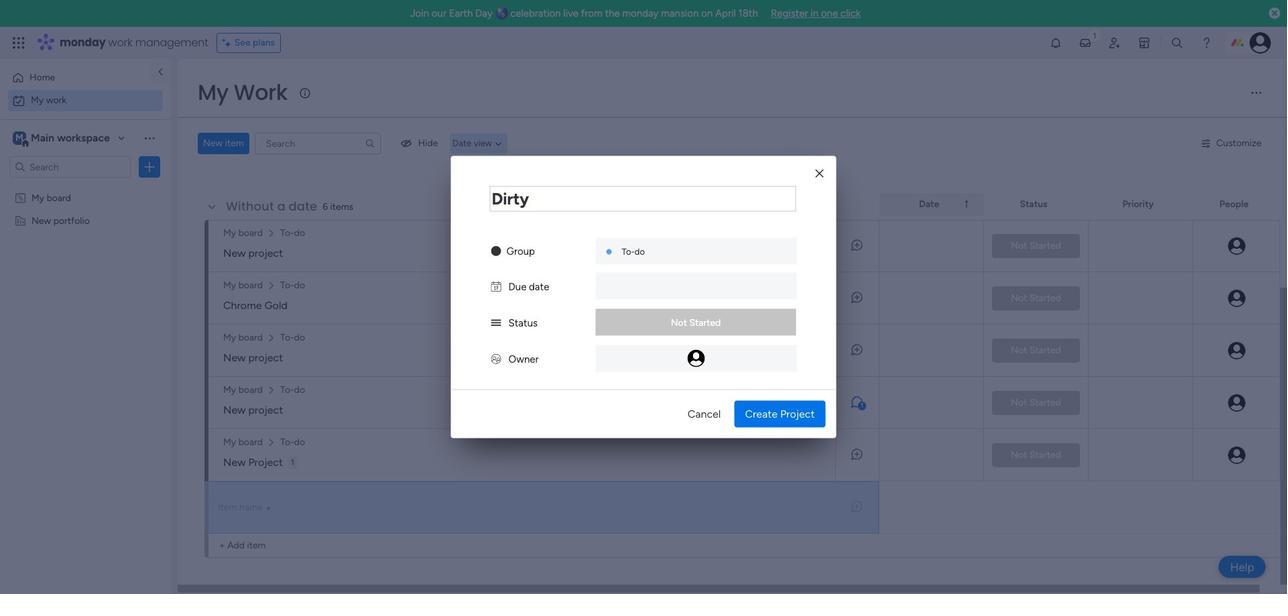 Task type: locate. For each thing, give the bounding box(es) containing it.
option
[[8, 67, 143, 89], [8, 90, 163, 111], [0, 185, 171, 188]]

close image
[[816, 168, 824, 178]]

None search field
[[255, 133, 381, 154]]

search everything image
[[1171, 36, 1185, 50]]

v2 status image
[[491, 317, 501, 329]]

help image
[[1201, 36, 1214, 50]]

monday marketplace image
[[1138, 36, 1152, 50]]

select product image
[[12, 36, 25, 50]]

1 vertical spatial option
[[8, 90, 163, 111]]

0 vertical spatial option
[[8, 67, 143, 89]]

list box
[[0, 183, 171, 413]]

workspace selection element
[[13, 130, 112, 148]]

column header
[[880, 193, 985, 216]]

None field
[[490, 186, 796, 212]]

1 image
[[1089, 28, 1101, 43]]

dialog
[[451, 156, 837, 438]]

invite members image
[[1109, 36, 1122, 50]]

see plans image
[[222, 36, 235, 50]]



Task type: vqa. For each thing, say whether or not it's contained in the screenshot.
list box
yes



Task type: describe. For each thing, give the bounding box(es) containing it.
jacob simon image
[[1250, 32, 1272, 54]]

search image
[[365, 138, 375, 149]]

v2 sun image
[[491, 245, 501, 257]]

update feed image
[[1079, 36, 1093, 50]]

sort image
[[962, 199, 972, 210]]

v2 multiple person column image
[[491, 353, 501, 365]]

Filter dashboard by text search field
[[255, 133, 381, 154]]

dapulse date column image
[[491, 281, 501, 293]]

Search in workspace field
[[28, 159, 112, 175]]

workspace image
[[13, 131, 26, 146]]

2 vertical spatial option
[[0, 185, 171, 188]]

notifications image
[[1050, 36, 1063, 50]]



